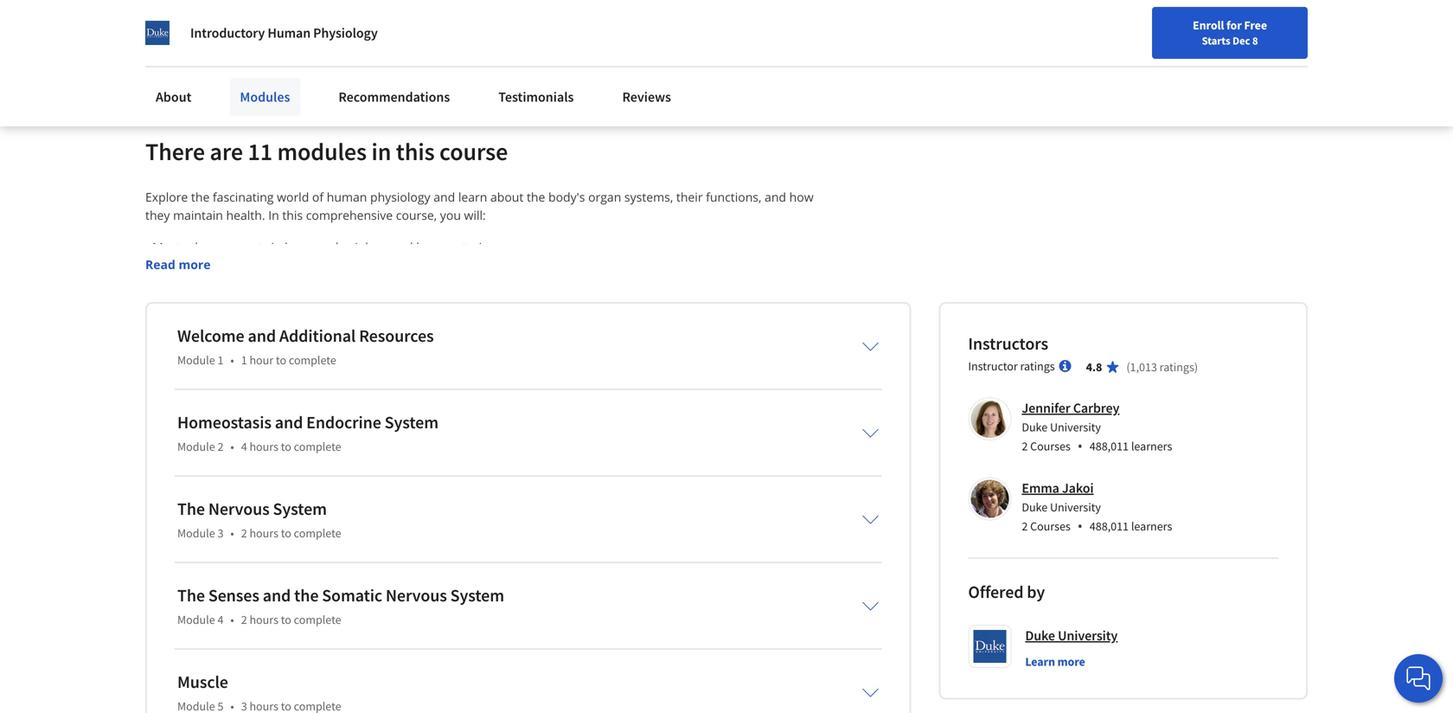 Task type: vqa. For each thing, say whether or not it's contained in the screenshot.
147,000
no



Task type: locate. For each thing, give the bounding box(es) containing it.
-
[[145, 239, 149, 255], [145, 257, 149, 274], [145, 275, 149, 292], [145, 294, 149, 310]]

to
[[252, 294, 263, 310], [276, 352, 286, 368], [818, 421, 830, 437], [281, 439, 292, 454], [594, 439, 606, 455], [213, 457, 225, 474], [297, 457, 308, 474], [562, 457, 573, 474], [281, 525, 292, 541], [281, 612, 292, 628]]

duke university
[[1026, 627, 1118, 644]]

2 vertical spatial university
[[1058, 627, 1118, 644]]

body's
[[549, 189, 585, 205]]

a right with at bottom
[[370, 403, 377, 419]]

you down learning
[[314, 421, 335, 437]]

the inside the nervous system module 3 • 2 hours to complete
[[177, 498, 205, 520]]

is up upon
[[213, 330, 222, 346]]

you inside explore the fascinating world of human physiology and learn about the body's organ systems, their functions, and how they maintain health. in this comprehensive course, you will:
[[440, 207, 461, 223]]

you left will:
[[440, 207, 461, 223]]

0 vertical spatial system
[[385, 412, 439, 433]]

complete
[[289, 352, 336, 368], [294, 439, 341, 454], [294, 525, 341, 541], [294, 612, 341, 628]]

0 horizontal spatial ratings
[[1021, 358, 1055, 374]]

this down experience,
[[615, 421, 638, 437]]

• down senses
[[231, 612, 234, 628]]

master
[[152, 239, 192, 255]]

hours down senses
[[250, 612, 279, 628]]

and up return
[[191, 439, 213, 455]]

by
[[1027, 581, 1045, 603]]

1 vertical spatial an
[[356, 421, 370, 437]]

instructor
[[969, 358, 1018, 374]]

complete down measure
[[294, 525, 341, 541]]

educational
[[629, 457, 695, 474]]

this down professionals,
[[469, 348, 492, 364]]

1 vertical spatial is
[[536, 348, 545, 364]]

2 vertical spatial of
[[355, 348, 366, 364]]

nervous,
[[234, 257, 283, 274]]

more
[[179, 256, 211, 273], [1058, 654, 1086, 670]]

the for the nervous system
[[177, 498, 205, 520]]

488,011 for carbrey
[[1090, 438, 1129, 454]]

1 vertical spatial this
[[469, 348, 492, 364]]

coursera career certificate image
[[981, 0, 1269, 98]]

or
[[798, 348, 810, 364]]

1 vertical spatial learners
[[1132, 519, 1173, 534]]

blood up adventure.
[[709, 439, 741, 455]]

0 vertical spatial this
[[396, 136, 435, 167]]

1 vertical spatial as
[[469, 439, 481, 455]]

muscles,
[[310, 275, 359, 292]]

instructors
[[969, 333, 1049, 355]]

1 learners from the top
[[1132, 438, 1173, 454]]

1 horizontal spatial 4
[[241, 439, 247, 454]]

nervous inside the nervous system module 3 • 2 hours to complete
[[208, 498, 270, 520]]

normal
[[228, 457, 269, 474]]

0 vertical spatial you
[[440, 207, 461, 223]]

university down jennifer carbrey link
[[1050, 419, 1101, 435]]

1 horizontal spatial on
[[338, 421, 353, 437]]

0 horizontal spatial 4
[[218, 612, 224, 628]]

2 hours from the top
[[250, 525, 279, 541]]

1 horizontal spatial an
[[548, 348, 562, 364]]

more down duke university
[[1058, 654, 1086, 670]]

complete inside the senses and the somatic nervous system module 4 • 2 hours to complete
[[294, 612, 341, 628]]

world
[[277, 189, 309, 205]]

then
[[145, 457, 171, 474]]

0 vertical spatial as
[[813, 348, 826, 364]]

interested
[[557, 330, 615, 346]]

course,
[[396, 207, 437, 223]]

2 down senses
[[241, 612, 247, 628]]

1
[[218, 352, 224, 368], [241, 352, 247, 368]]

physiology for muscles,
[[328, 239, 389, 255]]

the right about
[[527, 189, 545, 205]]

this down world
[[282, 207, 303, 223]]

learners for emma jakoi
[[1132, 519, 1173, 534]]

2 module from the top
[[177, 439, 215, 454]]

complete inside the welcome and additional resources module 1 • 1 hour to complete
[[289, 352, 336, 368]]

0 horizontal spatial your
[[265, 403, 291, 419]]

ratings right 1,013 on the right of the page
[[1160, 359, 1195, 375]]

None search field
[[247, 11, 662, 45]]

module up return
[[177, 439, 215, 454]]

488,011 down carbrey
[[1090, 438, 1129, 454]]

it
[[211, 29, 219, 46]]

systems down urinary
[[556, 275, 602, 292]]

0 vertical spatial 488,011
[[1090, 438, 1129, 454]]

3 module from the top
[[177, 525, 215, 541]]

0 vertical spatial systems
[[574, 257, 620, 274]]

1 vertical spatial 488,011
[[1090, 519, 1129, 534]]

2 inside the nervous system module 3 • 2 hours to complete
[[241, 525, 247, 541]]

0 vertical spatial on
[[222, 29, 237, 46]]

1 hours from the top
[[250, 439, 279, 454]]

• down jakoi
[[1078, 517, 1083, 535]]

read more button
[[145, 255, 211, 274]]

perfect
[[225, 330, 265, 346]]

course up upon
[[171, 330, 210, 346]]

learn more button
[[1026, 653, 1086, 670]]

1 courses from the top
[[1031, 438, 1071, 454]]

physiology inside explore the fascinating world of human physiology and learn about the body's organ systems, their functions, and how they maintain health. in this comprehensive course, you will:
[[370, 189, 431, 205]]

blood
[[709, 439, 741, 455], [364, 457, 397, 474]]

physiology down comprehensive
[[328, 239, 389, 255]]

488,011 inside emma jakoi duke university 2 courses • 488,011 learners
[[1090, 519, 1129, 534]]

basic
[[237, 348, 265, 364]]

1 horizontal spatial as
[[596, 457, 609, 474]]

duke inside duke university link
[[1026, 627, 1056, 644]]

anatomy.
[[413, 348, 466, 364]]

2 vertical spatial hours
[[250, 612, 279, 628]]

1 488,011 from the top
[[1090, 438, 1129, 454]]

organ
[[588, 189, 622, 205]]

health.
[[226, 207, 265, 223]]

offers
[[682, 421, 715, 437]]

2 1 from the left
[[241, 352, 247, 368]]

0 vertical spatial physiology
[[370, 189, 431, 205]]

( 1,013 ratings )
[[1127, 359, 1199, 375]]

english
[[1122, 19, 1164, 37]]

course up through
[[641, 421, 679, 437]]

welcome and additional resources module 1 • 1 hour to complete
[[177, 325, 434, 368]]

duke up learn on the bottom right
[[1026, 627, 1056, 644]]

1 horizontal spatial nervous
[[386, 585, 447, 606]]

• left basic
[[231, 352, 234, 368]]

university up learn more button at the bottom of the page
[[1058, 627, 1118, 644]]

chat with us image
[[1405, 665, 1433, 692]]

and down way
[[787, 439, 809, 455]]

duke university image
[[145, 21, 170, 45]]

a left basic
[[227, 348, 234, 364]]

1 horizontal spatial of
[[312, 189, 324, 205]]

- left delve
[[145, 257, 149, 274]]

0 vertical spatial this
[[145, 330, 168, 346]]

real-
[[266, 294, 292, 310]]

488,011 inside jennifer carbrey duke university 2 courses • 488,011 learners
[[1090, 438, 1129, 454]]

1 vertical spatial this
[[282, 207, 303, 223]]

2 vertical spatial duke
[[1026, 627, 1056, 644]]

reviews link
[[612, 78, 682, 116]]

and right media
[[315, 29, 337, 46]]

and right vr
[[781, 403, 803, 419]]

• right 3
[[231, 525, 234, 541]]

courses down the emma jakoi link
[[1031, 519, 1071, 534]]

gastrointestinal,
[[362, 275, 453, 292]]

system inside the senses and the somatic nervous system module 4 • 2 hours to complete
[[451, 585, 504, 606]]

university down jakoi
[[1050, 499, 1101, 515]]

the right into on the left top of the page
[[212, 257, 231, 274]]

1 vertical spatial university
[[1050, 499, 1101, 515]]

learners inside emma jakoi duke university 2 courses • 488,011 learners
[[1132, 519, 1173, 534]]

the down return
[[177, 498, 205, 520]]

2 learners from the top
[[1132, 519, 1173, 534]]

1 vertical spatial courses
[[1031, 519, 1071, 534]]

to inside homeostasis and endocrine system module 2 • 4 hours to complete
[[281, 439, 292, 454]]

your up that at the left of the page
[[265, 403, 291, 419]]

0 horizontal spatial this
[[282, 207, 303, 223]]

as down inside
[[469, 439, 481, 455]]

vessels
[[744, 439, 784, 455]]

the inside '- master key concepts in human physiology and homeostasis - delve into the nervous, endocrine, cardiovascular, respiratory, and urinary systems - examine the role of senses, muscles, gastrointestinal, and reproductive systems - apply knowledge to real-life situations and medical conditions this course is perfect for students, healthcare professionals, and anyone interested in human physiology and biology, building upon a basic understanding of human anatomy. this course is an excellent resource for mcat preparation or as a refresher for health professionals. as a bonus, enhance your learning with a unique immersive virtual reality (vr) experience, accessible on both vr and desktop platforms, that takes you on an incredible journey inside the human body. this course offers a captivating way to explore and understand complex physiological concepts, as you virtually shrink to navigate through blood vessels and then return to normal size to measure blood pressure. the course comes to life as an educational adventure.'
[[456, 457, 477, 474]]

1 vertical spatial 4
[[218, 612, 224, 628]]

1 vertical spatial of
[[251, 275, 262, 292]]

courses down jennifer
[[1031, 438, 1071, 454]]

0 vertical spatial hours
[[250, 439, 279, 454]]

on down with at bottom
[[338, 421, 353, 437]]

• inside emma jakoi duke university 2 courses • 488,011 learners
[[1078, 517, 1083, 535]]

and up basic
[[248, 325, 276, 347]]

of down nervous,
[[251, 275, 262, 292]]

0 horizontal spatial blood
[[364, 457, 397, 474]]

on left both
[[716, 403, 730, 419]]

0 horizontal spatial an
[[356, 421, 370, 437]]

2 horizontal spatial of
[[355, 348, 366, 364]]

module down welcome
[[177, 352, 215, 368]]

1 vertical spatial you
[[314, 421, 335, 437]]

hours right 3
[[250, 525, 279, 541]]

learners inside jennifer carbrey duke university 2 courses • 488,011 learners
[[1132, 438, 1173, 454]]

learn more
[[1026, 654, 1086, 670]]

1 vertical spatial more
[[1058, 654, 1086, 670]]

2 vertical spatial as
[[596, 457, 609, 474]]

1 vertical spatial your
[[265, 403, 291, 419]]

1 horizontal spatial 1
[[241, 352, 247, 368]]

refresher
[[155, 366, 208, 383]]

the left somatic
[[294, 585, 319, 606]]

• inside the welcome and additional resources module 1 • 1 hour to complete
[[231, 352, 234, 368]]

ratings down "instructors" on the right
[[1021, 358, 1055, 374]]

2 horizontal spatial an
[[612, 457, 626, 474]]

0 vertical spatial life
[[292, 294, 309, 310]]

2 inside emma jakoi duke university 2 courses • 488,011 learners
[[1022, 519, 1028, 534]]

duke for emma jakoi
[[1022, 499, 1048, 515]]

to inside the nervous system module 3 • 2 hours to complete
[[281, 525, 292, 541]]

2 488,011 from the top
[[1090, 519, 1129, 534]]

1 horizontal spatial blood
[[709, 439, 741, 455]]

1 horizontal spatial your
[[354, 29, 380, 46]]

0 horizontal spatial system
[[273, 498, 327, 520]]

on right it
[[222, 29, 237, 46]]

4 up the normal at the left of page
[[241, 439, 247, 454]]

about
[[156, 88, 192, 106]]

maintain
[[173, 207, 223, 223]]

unique
[[380, 403, 420, 419]]

1 vertical spatial system
[[273, 498, 327, 520]]

additional
[[279, 325, 356, 347]]

reality
[[524, 403, 559, 419]]

0 horizontal spatial nervous
[[208, 498, 270, 520]]

1 vertical spatial hours
[[250, 525, 279, 541]]

0 vertical spatial courses
[[1031, 438, 1071, 454]]

0 vertical spatial university
[[1050, 419, 1101, 435]]

2 vertical spatial system
[[451, 585, 504, 606]]

physiology
[[370, 189, 431, 205], [328, 239, 389, 255], [675, 330, 735, 346]]

the left senses
[[177, 585, 205, 606]]

1 down welcome
[[218, 352, 224, 368]]

students,
[[287, 330, 340, 346]]

• down platforms,
[[231, 439, 234, 454]]

learning
[[294, 403, 340, 419]]

4 module from the top
[[177, 612, 215, 628]]

in down 'recommendations'
[[372, 136, 391, 167]]

of right world
[[312, 189, 324, 205]]

1 vertical spatial the
[[177, 498, 205, 520]]

0 vertical spatial the
[[456, 457, 477, 474]]

the down concepts,
[[456, 457, 477, 474]]

is down anyone
[[536, 348, 545, 364]]

somatic
[[322, 585, 382, 606]]

hours down that at the left of the page
[[250, 439, 279, 454]]

this inside explore the fascinating world of human physiology and learn about the body's organ systems, their functions, and how they maintain health. in this comprehensive course, you will:
[[282, 207, 303, 223]]

1 horizontal spatial this
[[396, 136, 435, 167]]

0 vertical spatial learners
[[1132, 438, 1173, 454]]

explore
[[145, 439, 188, 455]]

2 horizontal spatial system
[[451, 585, 504, 606]]

is
[[213, 330, 222, 346], [536, 348, 545, 364]]

university inside emma jakoi duke university 2 courses • 488,011 learners
[[1050, 499, 1101, 515]]

1 vertical spatial nervous
[[386, 585, 447, 606]]

module inside homeostasis and endocrine system module 2 • 4 hours to complete
[[177, 439, 215, 454]]

they
[[145, 207, 170, 223]]

2 inside jennifer carbrey duke university 2 courses • 488,011 learners
[[1022, 438, 1028, 454]]

0 horizontal spatial life
[[292, 294, 309, 310]]

0 vertical spatial duke
[[1022, 419, 1048, 435]]

and up preparation
[[739, 330, 760, 346]]

complete down students,
[[289, 352, 336, 368]]

more for learn more
[[1058, 654, 1086, 670]]

hours inside homeostasis and endocrine system module 2 • 4 hours to complete
[[250, 439, 279, 454]]

0 vertical spatial more
[[179, 256, 211, 273]]

your left performance
[[354, 29, 380, 46]]

488,011 down jakoi
[[1090, 519, 1129, 534]]

blood down physiological
[[364, 457, 397, 474]]

more for read more
[[179, 256, 211, 273]]

courses for emma
[[1031, 519, 1071, 534]]

0 vertical spatial is
[[213, 330, 222, 346]]

1 vertical spatial on
[[716, 403, 730, 419]]

situations
[[312, 294, 367, 310]]

module down senses
[[177, 612, 215, 628]]

size
[[272, 457, 293, 474]]

the up knowledge
[[204, 275, 222, 292]]

read
[[145, 256, 176, 273]]

• inside homeostasis and endocrine system module 2 • 4 hours to complete
[[231, 439, 234, 454]]

welcome
[[177, 325, 245, 347]]

2 vertical spatial the
[[177, 585, 205, 606]]

learners
[[1132, 438, 1173, 454], [1132, 519, 1173, 534]]

4 - from the top
[[145, 294, 149, 310]]

the inside the senses and the somatic nervous system module 4 • 2 hours to complete
[[177, 585, 205, 606]]

nervous right somatic
[[386, 585, 447, 606]]

4.8
[[1087, 359, 1103, 375]]

• for homeostasis
[[231, 439, 234, 454]]

2 down jennifer
[[1022, 438, 1028, 454]]

life down shrink
[[576, 457, 593, 474]]

are
[[210, 136, 243, 167]]

recommendations link
[[328, 78, 461, 116]]

1 left hour
[[241, 352, 247, 368]]

their
[[677, 189, 703, 205]]

- down the read
[[145, 275, 149, 292]]

jennifer carbrey duke university 2 courses • 488,011 learners
[[1022, 400, 1173, 455]]

the up maintain
[[191, 189, 210, 205]]

physiology
[[313, 24, 378, 42]]

in up nervous,
[[271, 239, 282, 255]]

and inside homeostasis and endocrine system module 2 • 4 hours to complete
[[275, 412, 303, 433]]

module inside the nervous system module 3 • 2 hours to complete
[[177, 525, 215, 541]]

urinary
[[530, 257, 571, 274]]

0 vertical spatial 4
[[241, 439, 247, 454]]

• for jennifer
[[1078, 437, 1083, 455]]

2 down platforms,
[[218, 439, 224, 454]]

4 inside the senses and the somatic nervous system module 4 • 2 hours to complete
[[218, 612, 224, 628]]

carbrey
[[1074, 400, 1120, 417]]

1 vertical spatial life
[[576, 457, 593, 474]]

courses inside emma jakoi duke university 2 courses • 488,011 learners
[[1031, 519, 1071, 534]]

2 courses from the top
[[1031, 519, 1071, 534]]

1 vertical spatial physiology
[[328, 239, 389, 255]]

that
[[255, 421, 278, 437]]

1 horizontal spatial you
[[440, 207, 461, 223]]

emma jakoi link
[[1022, 480, 1094, 497]]

duke inside jennifer carbrey duke university 2 courses • 488,011 learners
[[1022, 419, 1048, 435]]

in
[[340, 29, 351, 46], [372, 136, 391, 167], [271, 239, 282, 255], [618, 330, 629, 346]]

life down "senses,"
[[292, 294, 309, 310]]

0 vertical spatial of
[[312, 189, 324, 205]]

knowledge
[[187, 294, 249, 310]]

university inside jennifer carbrey duke university 2 courses • 488,011 learners
[[1050, 419, 1101, 435]]

into
[[187, 257, 209, 274]]

1 vertical spatial duke
[[1022, 499, 1048, 515]]

bonus,
[[172, 403, 210, 419]]

1 horizontal spatial more
[[1058, 654, 1086, 670]]

2 horizontal spatial as
[[813, 348, 826, 364]]

cardiovascular,
[[349, 257, 434, 274]]

human
[[327, 189, 367, 205], [285, 239, 325, 255], [632, 330, 672, 346], [369, 348, 409, 364], [537, 421, 577, 437]]

0 vertical spatial blood
[[709, 439, 741, 455]]

0 vertical spatial your
[[354, 29, 380, 46]]

examine
[[152, 275, 201, 292]]

1 module from the top
[[177, 352, 215, 368]]

2 horizontal spatial you
[[484, 439, 505, 455]]

0 horizontal spatial on
[[222, 29, 237, 46]]

dec
[[1233, 34, 1251, 48]]

this up building
[[145, 330, 168, 346]]

media
[[276, 29, 312, 46]]

complete up measure
[[294, 439, 341, 454]]

of down healthcare
[[355, 348, 366, 364]]

and up complex
[[275, 412, 303, 433]]

and right senses
[[263, 585, 291, 606]]

systems right urinary
[[574, 257, 620, 274]]

2 vertical spatial on
[[338, 421, 353, 437]]

testimonials
[[499, 88, 574, 106]]

more down key
[[179, 256, 211, 273]]

4 inside homeostasis and endocrine system module 2 • 4 hours to complete
[[241, 439, 247, 454]]

3 hours from the top
[[250, 612, 279, 628]]

2 vertical spatial this
[[615, 421, 638, 437]]

this down 'recommendations'
[[396, 136, 435, 167]]

2 vertical spatial you
[[484, 439, 505, 455]]

for inside enroll for free starts dec 8
[[1227, 17, 1242, 33]]

0 horizontal spatial more
[[179, 256, 211, 273]]

duke inside emma jakoi duke university 2 courses • 488,011 learners
[[1022, 499, 1048, 515]]

module left 3
[[177, 525, 215, 541]]

0 vertical spatial nervous
[[208, 498, 270, 520]]

duke down emma
[[1022, 499, 1048, 515]]

share
[[175, 29, 208, 46]]

courses inside jennifer carbrey duke university 2 courses • 488,011 learners
[[1031, 438, 1071, 454]]

0 horizontal spatial 1
[[218, 352, 224, 368]]

for up hour
[[268, 330, 284, 346]]

shrink
[[556, 439, 591, 455]]

- up the read
[[145, 239, 149, 255]]

• inside jennifer carbrey duke university 2 courses • 488,011 learners
[[1078, 437, 1083, 455]]

and inside the welcome and additional resources module 1 • 1 hour to complete
[[248, 325, 276, 347]]

1 horizontal spatial system
[[385, 412, 439, 433]]



Task type: describe. For each thing, give the bounding box(es) containing it.
0 horizontal spatial as
[[469, 439, 481, 455]]

offered
[[969, 581, 1024, 603]]

there are 11 modules in this course
[[145, 136, 508, 167]]

read more
[[145, 256, 211, 273]]

incredible
[[373, 421, 429, 437]]

fascinating
[[213, 189, 274, 205]]

488,011 for jakoi
[[1090, 519, 1129, 534]]

system inside the nervous system module 3 • 2 hours to complete
[[273, 498, 327, 520]]

1 horizontal spatial is
[[536, 348, 545, 364]]

0 horizontal spatial this
[[145, 330, 168, 346]]

muscle
[[177, 671, 228, 693]]

module inside the welcome and additional resources module 1 • 1 hour to complete
[[177, 352, 215, 368]]

inside
[[478, 421, 512, 437]]

instructor ratings
[[969, 358, 1055, 374]]

2 horizontal spatial this
[[615, 421, 638, 437]]

body.
[[580, 421, 612, 437]]

how
[[790, 189, 814, 205]]

endocrine,
[[286, 257, 346, 274]]

concepts,
[[412, 439, 465, 455]]

duke university link
[[1026, 625, 1118, 646]]

explore
[[145, 189, 188, 205]]

2 - from the top
[[145, 257, 149, 274]]

1 1 from the left
[[218, 352, 224, 368]]

experience,
[[587, 403, 652, 419]]

preparation
[[728, 348, 795, 364]]

respiratory,
[[437, 257, 502, 274]]

in up the resource
[[618, 330, 629, 346]]

anyone
[[512, 330, 554, 346]]

the inside the senses and the somatic nervous system module 4 • 2 hours to complete
[[294, 585, 319, 606]]

in right media
[[340, 29, 351, 46]]

1 horizontal spatial this
[[469, 348, 492, 364]]

1,013
[[1131, 359, 1158, 375]]

human inside explore the fascinating world of human physiology and learn about the body's organ systems, their functions, and how they maintain health. in this comprehensive course, you will:
[[327, 189, 367, 205]]

human up endocrine,
[[285, 239, 325, 255]]

jennifer carbrey image
[[971, 400, 1009, 438]]

human up the resource
[[632, 330, 672, 346]]

review
[[460, 29, 499, 46]]

for down upon
[[211, 366, 227, 383]]

building
[[145, 348, 191, 364]]

senses
[[208, 585, 259, 606]]

offered by
[[969, 581, 1045, 603]]

physiology for will:
[[370, 189, 431, 205]]

physiological
[[336, 439, 409, 455]]

1 horizontal spatial ratings
[[1160, 359, 1195, 375]]

and left learn
[[434, 189, 455, 205]]

1 vertical spatial blood
[[364, 457, 397, 474]]

endocrine
[[306, 412, 381, 433]]

enhance
[[213, 403, 262, 419]]

explore the fascinating world of human physiology and learn about the body's organ systems, their functions, and how they maintain health. in this comprehensive course, you will:
[[145, 189, 817, 223]]

homeostasis and endocrine system module 2 • 4 hours to complete
[[177, 412, 439, 454]]

a down building
[[145, 366, 152, 383]]

system inside homeostasis and endocrine system module 2 • 4 hours to complete
[[385, 412, 439, 433]]

hours inside the nervous system module 3 • 2 hours to complete
[[250, 525, 279, 541]]

1 vertical spatial systems
[[556, 275, 602, 292]]

understand
[[216, 439, 282, 455]]

module inside the senses and the somatic nervous system module 4 • 2 hours to complete
[[177, 612, 215, 628]]

hour
[[250, 352, 274, 368]]

about link
[[145, 78, 202, 116]]

• inside the senses and the somatic nervous system module 4 • 2 hours to complete
[[231, 612, 234, 628]]

11
[[248, 136, 273, 167]]

0 horizontal spatial of
[[251, 275, 262, 292]]

2 inside the senses and the somatic nervous system module 4 • 2 hours to complete
[[241, 612, 247, 628]]

0 horizontal spatial you
[[314, 421, 335, 437]]

the for the senses and the somatic nervous system
[[177, 585, 205, 606]]

the up virtually
[[515, 421, 534, 437]]

complex
[[285, 439, 333, 455]]

for left mcat
[[672, 348, 688, 364]]

as
[[145, 403, 159, 419]]

through
[[660, 439, 705, 455]]

professionals.
[[269, 366, 348, 383]]

0 horizontal spatial is
[[213, 330, 222, 346]]

modules link
[[230, 78, 301, 116]]

performance
[[383, 29, 457, 46]]

courses for jennifer
[[1031, 438, 1071, 454]]

there
[[145, 136, 205, 167]]

and down gastrointestinal,
[[370, 294, 392, 310]]

will:
[[464, 207, 486, 223]]

and inside the senses and the somatic nervous system module 4 • 2 hours to complete
[[263, 585, 291, 606]]

3 - from the top
[[145, 275, 149, 292]]

0 vertical spatial an
[[548, 348, 562, 364]]

learn
[[458, 189, 487, 205]]

course down anyone
[[495, 348, 533, 364]]

functions,
[[706, 189, 762, 205]]

to inside the senses and the somatic nervous system module 4 • 2 hours to complete
[[281, 612, 292, 628]]

1 horizontal spatial life
[[576, 457, 593, 474]]

jennifer
[[1022, 400, 1071, 417]]

• inside the nervous system module 3 • 2 hours to complete
[[231, 525, 234, 541]]

way
[[793, 421, 815, 437]]

adventure.
[[699, 457, 760, 474]]

mcat
[[691, 348, 724, 364]]

1 - from the top
[[145, 239, 149, 255]]

the nervous system module 3 • 2 hours to complete
[[177, 498, 341, 541]]

and up cardiovascular,
[[392, 239, 413, 255]]

university for carbrey
[[1050, 419, 1101, 435]]

english button
[[1091, 0, 1195, 56]]

biology,
[[763, 330, 807, 346]]

recommendations
[[339, 88, 450, 106]]

introductory human physiology
[[190, 24, 378, 42]]

and up reproductive
[[505, 257, 527, 274]]

in
[[268, 207, 279, 223]]

comes
[[521, 457, 558, 474]]

a right as
[[162, 403, 169, 419]]

duke for jennifer carbrey
[[1022, 419, 1048, 435]]

emma jakoi image
[[971, 480, 1009, 518]]

homeostasis
[[177, 412, 272, 433]]

both
[[733, 403, 760, 419]]

return
[[174, 457, 210, 474]]

free
[[1245, 17, 1268, 33]]

show notifications image
[[1220, 22, 1241, 42]]

human
[[268, 24, 311, 42]]

course down virtually
[[480, 457, 518, 474]]

2 inside homeostasis and endocrine system module 2 • 4 hours to complete
[[218, 439, 224, 454]]

to inside the welcome and additional resources module 1 • 1 hour to complete
[[276, 352, 286, 368]]

learners for jennifer carbrey
[[1132, 438, 1173, 454]]

• for welcome
[[231, 352, 234, 368]]

homeostasis
[[416, 239, 488, 255]]

measure
[[311, 457, 361, 474]]

human down reality
[[537, 421, 577, 437]]

testimonials link
[[488, 78, 584, 116]]

and down respiratory, on the left top
[[456, 275, 477, 292]]

modules
[[277, 136, 367, 167]]

(vr)
[[562, 403, 584, 419]]

with
[[343, 403, 367, 419]]

human down resources
[[369, 348, 409, 364]]

• for emma
[[1078, 517, 1083, 535]]

course up learn
[[440, 136, 508, 167]]

2 vertical spatial an
[[612, 457, 626, 474]]

of inside explore the fascinating world of human physiology and learn about the body's organ systems, their functions, and how they maintain health. in this comprehensive course, you will:
[[312, 189, 324, 205]]

takes
[[281, 421, 311, 437]]

jakoi
[[1063, 480, 1094, 497]]

and left anyone
[[488, 330, 509, 346]]

emma
[[1022, 480, 1060, 497]]

systems,
[[625, 189, 673, 205]]

social
[[240, 29, 273, 46]]

modules
[[240, 88, 290, 106]]

key
[[195, 239, 214, 255]]

introductory
[[190, 24, 265, 42]]

enroll
[[1193, 17, 1225, 33]]

and left how
[[765, 189, 787, 205]]

2 horizontal spatial on
[[716, 403, 730, 419]]

journey
[[432, 421, 475, 437]]

complete inside the nervous system module 3 • 2 hours to complete
[[294, 525, 341, 541]]

your inside '- master key concepts in human physiology and homeostasis - delve into the nervous, endocrine, cardiovascular, respiratory, and urinary systems - examine the role of senses, muscles, gastrointestinal, and reproductive systems - apply knowledge to real-life situations and medical conditions this course is perfect for students, healthcare professionals, and anyone interested in human physiology and biology, building upon a basic understanding of human anatomy. this course is an excellent resource for mcat preparation or as a refresher for health professionals. as a bonus, enhance your learning with a unique immersive virtual reality (vr) experience, accessible on both vr and desktop platforms, that takes you on an incredible journey inside the human body. this course offers a captivating way to explore and understand complex physiological concepts, as you virtually shrink to navigate through blood vessels and then return to normal size to measure blood pressure. the course comes to life as an educational adventure.'
[[265, 403, 291, 419]]

university for jakoi
[[1050, 499, 1101, 515]]

2 vertical spatial physiology
[[675, 330, 735, 346]]

nervous inside the senses and the somatic nervous system module 4 • 2 hours to complete
[[386, 585, 447, 606]]

role
[[226, 275, 248, 292]]

starts
[[1202, 34, 1231, 48]]

hours inside the senses and the somatic nervous system module 4 • 2 hours to complete
[[250, 612, 279, 628]]

a right offers
[[718, 421, 725, 437]]

complete inside homeostasis and endocrine system module 2 • 4 hours to complete
[[294, 439, 341, 454]]



